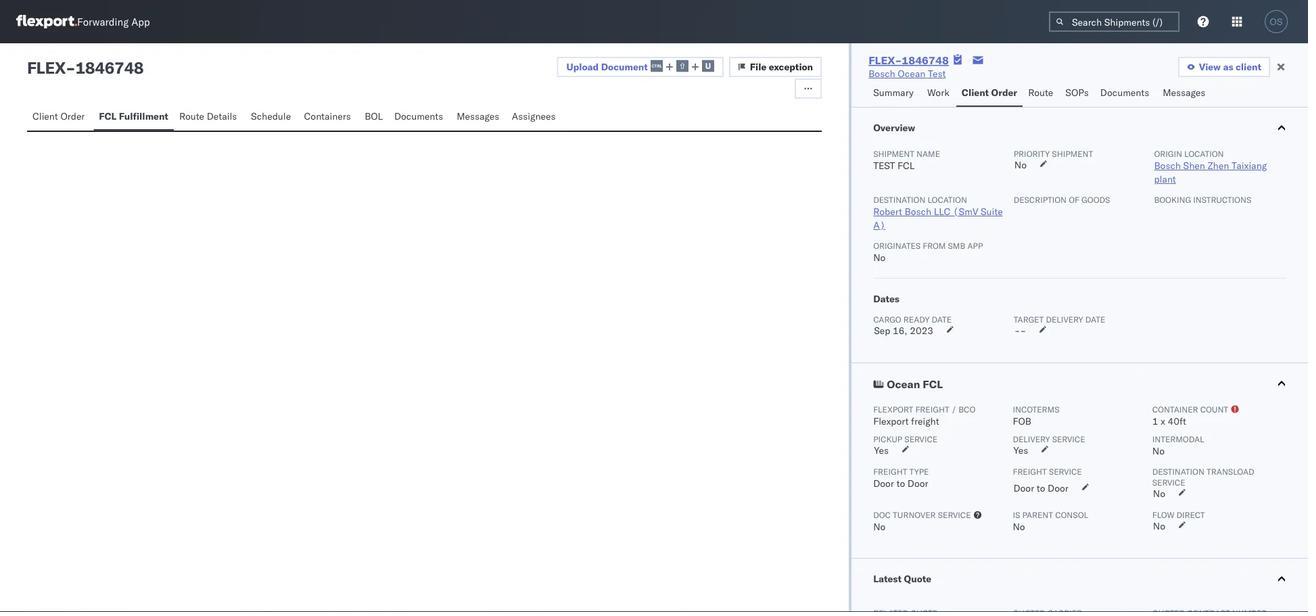 Task type: describe. For each thing, give the bounding box(es) containing it.
parent
[[1022, 510, 1053, 520]]

goods
[[1082, 194, 1110, 205]]

flexport. image
[[16, 15, 77, 28]]

intermodal
[[1152, 434, 1204, 444]]

transload
[[1207, 466, 1254, 477]]

bol
[[365, 110, 383, 122]]

0 horizontal spatial documents
[[394, 110, 443, 122]]

door down type
[[908, 478, 928, 489]]

count
[[1200, 404, 1228, 414]]

service up service at right bottom
[[1052, 434, 1085, 444]]

fcl fulfillment button
[[94, 104, 174, 131]]

overview button
[[852, 108, 1308, 148]]

destination transload service
[[1152, 466, 1254, 487]]

1 horizontal spatial client order button
[[956, 80, 1023, 107]]

route details button
[[174, 104, 246, 131]]

latest
[[873, 573, 902, 585]]

destination for robert
[[873, 194, 926, 205]]

(smv
[[953, 206, 978, 217]]

incoterms
[[1013, 404, 1060, 414]]

1 horizontal spatial documents
[[1100, 87, 1149, 98]]

client
[[1236, 61, 1261, 73]]

no inside is parent consol no
[[1013, 521, 1025, 533]]

instructions
[[1193, 194, 1251, 205]]

client for the rightmost "client order" button
[[962, 87, 989, 98]]

0 horizontal spatial messages
[[457, 110, 499, 122]]

--
[[1014, 325, 1026, 336]]

route details
[[179, 110, 237, 122]]

1
[[1152, 415, 1158, 427]]

0 horizontal spatial order
[[60, 110, 85, 122]]

originates from smb app no
[[873, 240, 983, 263]]

pickup
[[873, 434, 902, 444]]

0 vertical spatial fcl
[[99, 110, 116, 122]]

summary
[[873, 87, 914, 98]]

file exception
[[750, 61, 813, 73]]

bco
[[959, 404, 976, 414]]

direct
[[1177, 510, 1205, 520]]

priority
[[1014, 148, 1050, 159]]

target
[[1014, 314, 1044, 324]]

ready
[[904, 314, 930, 324]]

bosch ocean test link
[[869, 67, 946, 80]]

route for route
[[1028, 87, 1053, 98]]

fob
[[1013, 415, 1031, 427]]

ocean inside "link"
[[898, 68, 926, 79]]

sep
[[874, 325, 890, 336]]

2 flexport from the top
[[873, 415, 909, 427]]

door up is
[[1013, 482, 1034, 494]]

smb
[[948, 240, 965, 251]]

shipment name test fcl
[[873, 148, 940, 171]]

assignees
[[512, 110, 556, 122]]

flexport freight / bco flexport freight
[[873, 404, 976, 427]]

to inside the freight type door to door
[[897, 478, 905, 489]]

latest quote
[[873, 573, 931, 585]]

yes for delivery
[[1013, 444, 1028, 456]]

bol button
[[359, 104, 389, 131]]

bosch inside "link"
[[869, 68, 895, 79]]

destination for service
[[1152, 466, 1205, 477]]

test
[[873, 160, 895, 171]]

service down flexport freight / bco flexport freight
[[904, 434, 938, 444]]

0 horizontal spatial messages button
[[451, 104, 507, 131]]

- for flex
[[66, 57, 75, 78]]

intermodal no
[[1152, 434, 1204, 457]]

is parent consol no
[[1013, 510, 1088, 533]]

16,
[[893, 325, 907, 336]]

door up doc
[[873, 478, 894, 489]]

no down doc
[[873, 521, 886, 533]]

is
[[1013, 510, 1020, 520]]

sops
[[1066, 87, 1089, 98]]

priority shipment
[[1014, 148, 1093, 159]]

flex-1846748
[[869, 53, 949, 67]]

booking
[[1154, 194, 1191, 205]]

0 horizontal spatial client order button
[[27, 104, 94, 131]]

overview
[[873, 122, 915, 134]]

1 horizontal spatial documents button
[[1095, 80, 1157, 107]]

ocean inside button
[[887, 377, 920, 391]]

0 vertical spatial freight
[[915, 404, 949, 414]]

route button
[[1023, 80, 1060, 107]]

fulfillment
[[119, 110, 168, 122]]

work
[[927, 87, 949, 98]]

view
[[1199, 61, 1221, 73]]

sops button
[[1060, 80, 1095, 107]]

bosch shen zhen taixiang plant link
[[1154, 160, 1267, 185]]

1 flexport from the top
[[873, 404, 913, 414]]

view as client button
[[1178, 57, 1270, 77]]

container count
[[1152, 404, 1228, 414]]

no inside originates from smb app no
[[873, 252, 886, 263]]

zhen
[[1208, 160, 1229, 171]]

yes for pickup
[[874, 444, 889, 456]]

originates
[[873, 240, 921, 251]]

freight for freight type door to door
[[873, 466, 907, 477]]

shipment
[[873, 148, 914, 159]]

os button
[[1261, 6, 1292, 37]]

bosch ocean test
[[869, 68, 946, 79]]

name
[[917, 148, 940, 159]]

- for -
[[1020, 325, 1026, 336]]

latest quote button
[[852, 559, 1308, 599]]

flex - 1846748
[[27, 57, 144, 78]]

location for llc
[[928, 194, 967, 205]]

flex-1846748 link
[[869, 53, 949, 67]]

ocean fcl
[[887, 377, 943, 391]]

schedule
[[251, 110, 291, 122]]

incoterms fob
[[1013, 404, 1060, 427]]

Search Shipments (/) text field
[[1049, 11, 1180, 32]]

service right turnover
[[938, 510, 971, 520]]

freight for freight service
[[1013, 466, 1047, 477]]

bosch inside destination location robert bosch llc (smv suite a)
[[905, 206, 931, 217]]



Task type: locate. For each thing, give the bounding box(es) containing it.
fcl down shipment
[[898, 160, 915, 171]]

no
[[1014, 159, 1027, 171], [873, 252, 886, 263], [1152, 445, 1165, 457], [1153, 488, 1165, 499], [1153, 520, 1165, 532], [873, 521, 886, 533], [1013, 521, 1025, 533]]

upload document button
[[557, 57, 724, 77]]

0 horizontal spatial bosch
[[869, 68, 895, 79]]

no up flow
[[1153, 488, 1165, 499]]

1 vertical spatial client order
[[32, 110, 85, 122]]

1 vertical spatial destination
[[1152, 466, 1205, 477]]

flow direct
[[1152, 510, 1205, 520]]

messages down view
[[1163, 87, 1205, 98]]

0 horizontal spatial destination
[[873, 194, 926, 205]]

1 horizontal spatial client order
[[962, 87, 1017, 98]]

1 x 40ft
[[1152, 415, 1186, 427]]

0 vertical spatial flexport
[[873, 404, 913, 414]]

os
[[1270, 17, 1283, 27]]

route inside "route" button
[[1028, 87, 1053, 98]]

fcl inside shipment name test fcl
[[898, 160, 915, 171]]

1846748 down "forwarding app"
[[75, 57, 144, 78]]

0 horizontal spatial app
[[131, 15, 150, 28]]

details
[[207, 110, 237, 122]]

1 vertical spatial location
[[928, 194, 967, 205]]

1 horizontal spatial app
[[968, 240, 983, 251]]

containers
[[304, 110, 351, 122]]

door to door
[[1013, 482, 1069, 494]]

1 vertical spatial fcl
[[898, 160, 915, 171]]

from
[[923, 240, 946, 251]]

0 horizontal spatial to
[[897, 478, 905, 489]]

shen
[[1183, 160, 1205, 171]]

1 horizontal spatial order
[[991, 87, 1017, 98]]

no inside intermodal no
[[1152, 445, 1165, 457]]

app right forwarding
[[131, 15, 150, 28]]

date up 2023
[[932, 314, 952, 324]]

client order down flex
[[32, 110, 85, 122]]

to down freight service at the bottom of page
[[1037, 482, 1045, 494]]

1 horizontal spatial date
[[1085, 314, 1105, 324]]

1 horizontal spatial yes
[[1013, 444, 1028, 456]]

flex
[[27, 57, 66, 78]]

destination inside destination transload service
[[1152, 466, 1205, 477]]

freight up 'door to door'
[[1013, 466, 1047, 477]]

description
[[1014, 194, 1067, 205]]

client order right the work button
[[962, 87, 1017, 98]]

ocean down flex-1846748 link
[[898, 68, 926, 79]]

client order button right work
[[956, 80, 1023, 107]]

client order button down flex
[[27, 104, 94, 131]]

ocean fcl button
[[852, 363, 1308, 404]]

bosch inside origin location bosch shen zhen taixiang plant
[[1154, 160, 1181, 171]]

yes down pickup
[[874, 444, 889, 456]]

location inside origin location bosch shen zhen taixiang plant
[[1184, 148, 1224, 159]]

yes
[[874, 444, 889, 456], [1013, 444, 1028, 456]]

0 vertical spatial destination
[[873, 194, 926, 205]]

0 vertical spatial bosch
[[869, 68, 895, 79]]

destination down intermodal no
[[1152, 466, 1205, 477]]

door down service at right bottom
[[1048, 482, 1069, 494]]

1 yes from the left
[[874, 444, 889, 456]]

to up turnover
[[897, 478, 905, 489]]

1 vertical spatial route
[[179, 110, 204, 122]]

messages
[[1163, 87, 1205, 98], [457, 110, 499, 122]]

freight inside the freight type door to door
[[873, 466, 907, 477]]

app right smb in the right top of the page
[[968, 240, 983, 251]]

0 vertical spatial messages
[[1163, 87, 1205, 98]]

llc
[[934, 206, 951, 217]]

location up shen
[[1184, 148, 1224, 159]]

client order for the rightmost "client order" button
[[962, 87, 1017, 98]]

to
[[897, 478, 905, 489], [1037, 482, 1045, 494]]

messages button
[[1157, 80, 1213, 107], [451, 104, 507, 131]]

1 horizontal spatial fcl
[[898, 160, 915, 171]]

ocean
[[898, 68, 926, 79], [887, 377, 920, 391]]

ocean up flexport freight / bco flexport freight
[[887, 377, 920, 391]]

service
[[1049, 466, 1082, 477]]

1 horizontal spatial freight
[[1013, 466, 1047, 477]]

freight left /
[[915, 404, 949, 414]]

freight
[[873, 466, 907, 477], [1013, 466, 1047, 477]]

forwarding app link
[[16, 15, 150, 28]]

1 date from the left
[[932, 314, 952, 324]]

0 horizontal spatial freight
[[873, 466, 907, 477]]

route left details
[[179, 110, 204, 122]]

container
[[1152, 404, 1198, 414]]

service
[[904, 434, 938, 444], [1052, 434, 1085, 444], [1152, 477, 1185, 487], [938, 510, 971, 520]]

door
[[873, 478, 894, 489], [908, 478, 928, 489], [1013, 482, 1034, 494], [1048, 482, 1069, 494]]

doc
[[873, 510, 891, 520]]

1 horizontal spatial route
[[1028, 87, 1053, 98]]

1846748 up test
[[902, 53, 949, 67]]

fcl up flexport freight / bco flexport freight
[[923, 377, 943, 391]]

0 horizontal spatial fcl
[[99, 110, 116, 122]]

app inside originates from smb app no
[[968, 240, 983, 251]]

0 horizontal spatial documents button
[[389, 104, 451, 131]]

route inside route details button
[[179, 110, 204, 122]]

suite
[[981, 206, 1003, 217]]

no down originates
[[873, 252, 886, 263]]

service up flow
[[1152, 477, 1185, 487]]

no down intermodal
[[1152, 445, 1165, 457]]

fcl
[[99, 110, 116, 122], [898, 160, 915, 171], [923, 377, 943, 391]]

0 horizontal spatial location
[[928, 194, 967, 205]]

destination up robert
[[873, 194, 926, 205]]

0 horizontal spatial client
[[32, 110, 58, 122]]

containers button
[[299, 104, 359, 131]]

messages button left the assignees
[[451, 104, 507, 131]]

assignees button
[[507, 104, 563, 131]]

view as client
[[1199, 61, 1261, 73]]

0 vertical spatial order
[[991, 87, 1017, 98]]

app
[[131, 15, 150, 28], [968, 240, 983, 251]]

client order for the leftmost "client order" button
[[32, 110, 85, 122]]

1 horizontal spatial location
[[1184, 148, 1224, 159]]

fcl left fulfillment
[[99, 110, 116, 122]]

documents button right sops
[[1095, 80, 1157, 107]]

1 horizontal spatial messages button
[[1157, 80, 1213, 107]]

upload
[[566, 61, 599, 72]]

1 vertical spatial flexport
[[873, 415, 909, 427]]

freight up the pickup service
[[911, 415, 939, 427]]

consol
[[1055, 510, 1088, 520]]

upload document
[[566, 61, 648, 72]]

no down priority
[[1014, 159, 1027, 171]]

date for sep 16, 2023
[[932, 314, 952, 324]]

/
[[951, 404, 957, 414]]

2 horizontal spatial bosch
[[1154, 160, 1181, 171]]

cargo
[[873, 314, 901, 324]]

bosch
[[869, 68, 895, 79], [1154, 160, 1181, 171], [905, 206, 931, 217]]

target delivery date
[[1014, 314, 1105, 324]]

yes down delivery
[[1013, 444, 1028, 456]]

2 horizontal spatial fcl
[[923, 377, 943, 391]]

0 horizontal spatial date
[[932, 314, 952, 324]]

as
[[1223, 61, 1233, 73]]

0 vertical spatial client
[[962, 87, 989, 98]]

2 date from the left
[[1085, 314, 1105, 324]]

client down flex
[[32, 110, 58, 122]]

order left "route" button
[[991, 87, 1017, 98]]

1 horizontal spatial to
[[1037, 482, 1045, 494]]

doc turnover service
[[873, 510, 971, 520]]

bosch down flex-
[[869, 68, 895, 79]]

type
[[909, 466, 929, 477]]

2023
[[910, 325, 933, 336]]

0 horizontal spatial route
[[179, 110, 204, 122]]

date right delivery at the right of the page
[[1085, 314, 1105, 324]]

0 horizontal spatial client order
[[32, 110, 85, 122]]

0 vertical spatial location
[[1184, 148, 1224, 159]]

freight type door to door
[[873, 466, 929, 489]]

documents button right bol
[[389, 104, 451, 131]]

1 vertical spatial messages
[[457, 110, 499, 122]]

1 vertical spatial freight
[[911, 415, 939, 427]]

fcl fulfillment
[[99, 110, 168, 122]]

a)
[[873, 219, 886, 231]]

documents right "bol" button
[[394, 110, 443, 122]]

documents button
[[1095, 80, 1157, 107], [389, 104, 451, 131]]

location for zhen
[[1184, 148, 1224, 159]]

freight left type
[[873, 466, 907, 477]]

1 horizontal spatial bosch
[[905, 206, 931, 217]]

delivery service
[[1013, 434, 1085, 444]]

delivery
[[1046, 314, 1083, 324]]

1 vertical spatial app
[[968, 240, 983, 251]]

2 yes from the left
[[1013, 444, 1028, 456]]

document
[[601, 61, 648, 72]]

2 vertical spatial fcl
[[923, 377, 943, 391]]

cargo ready date
[[873, 314, 952, 324]]

shipment
[[1052, 148, 1093, 159]]

date for --
[[1085, 314, 1105, 324]]

documents right "sops" button
[[1100, 87, 1149, 98]]

2 freight from the left
[[1013, 466, 1047, 477]]

0 horizontal spatial yes
[[874, 444, 889, 456]]

messages left the assignees
[[457, 110, 499, 122]]

location inside destination location robert bosch llc (smv suite a)
[[928, 194, 967, 205]]

-
[[66, 57, 75, 78], [1014, 325, 1020, 336], [1020, 325, 1026, 336]]

no down flow
[[1153, 520, 1165, 532]]

destination inside destination location robert bosch llc (smv suite a)
[[873, 194, 926, 205]]

0 vertical spatial documents
[[1100, 87, 1149, 98]]

plant
[[1154, 173, 1176, 185]]

of
[[1069, 194, 1079, 205]]

1 vertical spatial bosch
[[1154, 160, 1181, 171]]

1 vertical spatial order
[[60, 110, 85, 122]]

0 horizontal spatial 1846748
[[75, 57, 144, 78]]

1 horizontal spatial destination
[[1152, 466, 1205, 477]]

1 freight from the left
[[873, 466, 907, 477]]

freight service
[[1013, 466, 1082, 477]]

bosch left llc
[[905, 206, 931, 217]]

service inside destination transload service
[[1152, 477, 1185, 487]]

route for route details
[[179, 110, 204, 122]]

turnover
[[893, 510, 936, 520]]

forwarding app
[[77, 15, 150, 28]]

0 vertical spatial client order
[[962, 87, 1017, 98]]

destination
[[873, 194, 926, 205], [1152, 466, 1205, 477]]

schedule button
[[246, 104, 299, 131]]

work button
[[922, 80, 956, 107]]

1846748
[[902, 53, 949, 67], [75, 57, 144, 78]]

robert bosch llc (smv suite a) link
[[873, 206, 1003, 231]]

location up llc
[[928, 194, 967, 205]]

0 vertical spatial app
[[131, 15, 150, 28]]

1 horizontal spatial 1846748
[[902, 53, 949, 67]]

1 vertical spatial ocean
[[887, 377, 920, 391]]

robert
[[873, 206, 902, 217]]

messages button down view
[[1157, 80, 1213, 107]]

sep 16, 2023
[[874, 325, 933, 336]]

0 vertical spatial route
[[1028, 87, 1053, 98]]

origin
[[1154, 148, 1182, 159]]

order down flex - 1846748
[[60, 110, 85, 122]]

1 vertical spatial documents
[[394, 110, 443, 122]]

bosch down origin at the top of the page
[[1154, 160, 1181, 171]]

quote
[[904, 573, 931, 585]]

dates
[[873, 293, 900, 305]]

description of goods
[[1014, 194, 1110, 205]]

no down is
[[1013, 521, 1025, 533]]

1 horizontal spatial client
[[962, 87, 989, 98]]

date
[[932, 314, 952, 324], [1085, 314, 1105, 324]]

1 vertical spatial client
[[32, 110, 58, 122]]

0 vertical spatial ocean
[[898, 68, 926, 79]]

route left sops
[[1028, 87, 1053, 98]]

client for the leftmost "client order" button
[[32, 110, 58, 122]]

client right the work button
[[962, 87, 989, 98]]

2 vertical spatial bosch
[[905, 206, 931, 217]]

summary button
[[868, 80, 922, 107]]

pickup service
[[873, 434, 938, 444]]

1 horizontal spatial messages
[[1163, 87, 1205, 98]]



Task type: vqa. For each thing, say whether or not it's contained in the screenshot.


